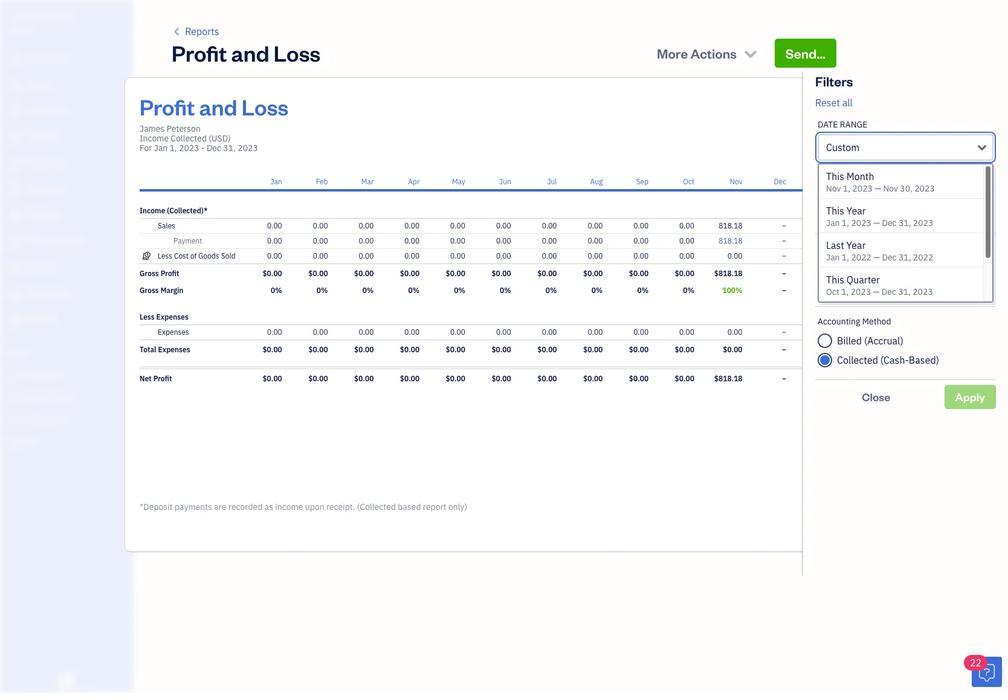 Task type: describe. For each thing, give the bounding box(es) containing it.
bank
[[9, 415, 26, 424]]

jul
[[547, 177, 557, 186]]

this for this quarter
[[826, 274, 845, 286]]

− for gross margin
[[782, 286, 787, 295]]

project image
[[8, 210, 22, 222]]

(accrual)
[[864, 335, 904, 347]]

6 0% from the left
[[500, 286, 511, 295]]

actions
[[691, 45, 737, 62]]

this quarter oct 1, 2023 — dec 31, 2023
[[826, 274, 933, 297]]

2 horizontal spatial nov
[[884, 183, 898, 194]]

jan left "feb"
[[271, 177, 282, 186]]

reset all button
[[816, 96, 853, 110]]

22
[[970, 657, 982, 669]]

dec for last year
[[882, 252, 897, 263]]

1 100% from the left
[[723, 286, 743, 295]]

— for this quarter
[[873, 287, 880, 297]]

james inside james peterson owner
[[10, 11, 37, 22]]

billed (accrual)
[[837, 335, 904, 347]]

this month nov 1, 2023 — nov 30, 2023
[[826, 170, 935, 194]]

year for this year
[[847, 205, 866, 217]]

chart image
[[8, 288, 22, 300]]

based)
[[909, 354, 940, 366]]

mar
[[361, 177, 374, 186]]

collected (cash-based)
[[837, 354, 940, 366]]

this for this year
[[826, 205, 845, 217]]

receipt.
[[326, 502, 355, 513]]

close image
[[813, 111, 820, 120]]

connections
[[28, 415, 71, 424]]

main element
[[0, 0, 163, 693]]

5 0% from the left
[[454, 286, 466, 295]]

income
[[275, 502, 303, 513]]

total for total expenses
[[140, 345, 156, 354]]

date range element
[[816, 110, 996, 303]]

6 − from the top
[[782, 328, 787, 337]]

are
[[214, 502, 226, 513]]

money image
[[8, 262, 22, 274]]

billed
[[837, 335, 862, 347]]

*deposit payments are recorded as income upon receipt. (collected based report only)
[[140, 502, 467, 513]]

accounting
[[818, 316, 861, 327]]

team members
[[9, 370, 62, 380]]

goods
[[198, 251, 219, 261]]

freshbooks image
[[57, 674, 76, 689]]

$818.18 usd
[[807, 374, 835, 393]]

date range
[[818, 119, 868, 130]]

(cash-
[[881, 354, 909, 366]]

bank connections
[[9, 415, 71, 424]]

(collected
[[357, 502, 396, 513]]

team members link
[[3, 365, 129, 386]]

reports
[[185, 25, 219, 37]]

may
[[452, 177, 466, 186]]

2 income from the top
[[140, 206, 165, 215]]

7 0% from the left
[[546, 286, 557, 295]]

jan inside last year jan 1, 2022 — dec 31, 2022
[[826, 252, 840, 263]]

feb
[[316, 177, 328, 186]]

— for this month
[[875, 183, 882, 194]]

total for total
[[819, 177, 835, 186]]

apr
[[408, 177, 420, 186]]

8 0% from the left
[[592, 286, 603, 295]]

2 818.18 link from the left
[[811, 236, 835, 245]]

22 button
[[964, 655, 1002, 687]]

2023 up accounting method group
[[913, 287, 933, 297]]

1 818.18 link from the left
[[719, 236, 743, 245]]

reset
[[816, 97, 840, 109]]

net
[[140, 374, 152, 383]]

30,
[[900, 183, 913, 194]]

month inside group by option group
[[837, 262, 865, 274]]

settings
[[9, 437, 37, 447]]

services
[[44, 392, 73, 402]]

jun
[[499, 177, 511, 186]]

items and services link
[[3, 387, 129, 408]]

chevronleft image
[[172, 24, 183, 39]]

1 vertical spatial expenses
[[158, 328, 189, 337]]

1, for this quarter
[[842, 287, 849, 297]]

report
[[423, 502, 447, 513]]

group by
[[818, 243, 853, 254]]

peterson inside 'profit and loss james peterson income collected (usd) for jan 1, 2023 - dec 31, 2023'
[[167, 123, 201, 134]]

send…
[[786, 45, 826, 62]]

reports button
[[172, 24, 219, 39]]

resource center badge image
[[972, 657, 1002, 687]]

2 2022 from the left
[[913, 252, 934, 263]]

profit and loss
[[172, 39, 321, 67]]

margin
[[161, 286, 184, 295]]

dec inside 'profit and loss james peterson income collected (usd) for jan 1, 2023 - dec 31, 2023'
[[207, 143, 221, 154]]

*deposit
[[140, 502, 173, 513]]

and for profit and loss james peterson income collected (usd) for jan 1, 2023 - dec 31, 2023
[[199, 92, 237, 121]]

expenses for total expenses
[[158, 345, 190, 354]]

expenses for less expenses
[[156, 313, 189, 322]]

dec for this year
[[882, 218, 897, 229]]

items and services
[[9, 392, 73, 402]]

recorded
[[228, 502, 263, 513]]

less cost of goods sold
[[158, 251, 236, 261]]

method
[[863, 316, 891, 327]]

$0.00 usd
[[815, 345, 835, 364]]

close
[[862, 390, 891, 404]]

profit right net
[[153, 374, 172, 383]]

2023 up this year jan 1, 2023 — dec 31, 2023
[[853, 183, 873, 194]]

1 horizontal spatial nov
[[826, 183, 841, 194]]

profit and loss james peterson income collected (usd) for jan 1, 2023 - dec 31, 2023
[[140, 92, 289, 154]]

1, for last year
[[842, 252, 849, 263]]

team
[[9, 370, 28, 380]]

month inside this month nov 1, 2023 — nov 30, 2023
[[847, 170, 875, 183]]

date
[[818, 119, 838, 130]]

2023 left -
[[179, 143, 199, 154]]

for
[[140, 143, 152, 154]]

range
[[840, 119, 868, 130]]

− for payment
[[782, 236, 787, 245]]

as
[[265, 502, 273, 513]]

0 horizontal spatial nov
[[730, 177, 743, 186]]

gross for gross profit
[[140, 269, 159, 278]]

quarter inside group by option group
[[837, 281, 871, 293]]

2023 up by
[[851, 218, 872, 229]]

accounting method
[[818, 316, 891, 327]]

chevrondown image
[[743, 45, 759, 62]]

invoice image
[[8, 132, 22, 144]]

owner
[[10, 24, 34, 34]]

income inside 'profit and loss james peterson income collected (usd) for jan 1, 2023 - dec 31, 2023'
[[140, 133, 169, 144]]

apps
[[9, 348, 27, 357]]

2023 up accounting method
[[851, 287, 871, 297]]

this year jan 1, 2023 — dec 31, 2023
[[826, 205, 934, 229]]

sold
[[221, 251, 236, 261]]

group by option group
[[818, 258, 994, 297]]



Task type: vqa. For each thing, say whether or not it's contained in the screenshot.


Task type: locate. For each thing, give the bounding box(es) containing it.
31, inside last year jan 1, 2022 — dec 31, 2022
[[899, 252, 911, 263]]

usd down $0.00 usd
[[821, 384, 835, 393]]

oct right sep
[[683, 177, 695, 186]]

less for less cost of goods sold
[[158, 251, 172, 261]]

1 vertical spatial less
[[140, 313, 155, 322]]

31, inside this quarter oct 1, 2023 — dec 31, 2023
[[899, 287, 911, 297]]

gross for gross margin
[[140, 286, 159, 295]]

only)
[[449, 502, 467, 513]]

group by group
[[818, 243, 994, 297]]

1 vertical spatial income
[[140, 206, 165, 215]]

loss for profit and loss james peterson income collected (usd) for jan 1, 2023 - dec 31, 2023
[[242, 92, 289, 121]]

9 0% from the left
[[637, 286, 649, 295]]

send… button
[[775, 39, 837, 68]]

quarter down last year jan 1, 2022 — dec 31, 2022
[[847, 274, 880, 286]]

and up (usd)
[[199, 92, 237, 121]]

gross up gross margin
[[140, 269, 159, 278]]

0 vertical spatial this
[[826, 170, 845, 183]]

jan down last
[[826, 252, 840, 263]]

by
[[843, 243, 853, 254]]

upon
[[305, 502, 324, 513]]

— inside this quarter oct 1, 2023 — dec 31, 2023
[[873, 287, 880, 297]]

1 vertical spatial usd
[[821, 384, 835, 393]]

expenses
[[156, 313, 189, 322], [158, 328, 189, 337], [158, 345, 190, 354]]

2 year from the top
[[847, 239, 866, 251]]

collected left (usd)
[[171, 133, 207, 144]]

profit up for
[[140, 92, 195, 121]]

1 this from the top
[[826, 170, 845, 183]]

close button
[[816, 385, 937, 409]]

less left cost
[[158, 251, 172, 261]]

less expenses
[[140, 313, 189, 322]]

-
[[201, 143, 205, 154]]

0 vertical spatial loss
[[274, 39, 321, 67]]

expense image
[[8, 184, 22, 196]]

2 this from the top
[[826, 205, 845, 217]]

nov
[[730, 177, 743, 186], [826, 183, 841, 194], [884, 183, 898, 194]]

custom
[[826, 141, 860, 154]]

and inside 'profit and loss james peterson income collected (usd) for jan 1, 2023 - dec 31, 2023'
[[199, 92, 237, 121]]

0 horizontal spatial oct
[[683, 177, 695, 186]]

2022 down "end date in mm/dd/yyyy format" text box
[[913, 252, 934, 263]]

1 horizontal spatial less
[[158, 251, 172, 261]]

2023
[[179, 143, 199, 154], [238, 143, 258, 154], [853, 183, 873, 194], [915, 183, 935, 194], [851, 218, 872, 229], [913, 218, 934, 229], [851, 287, 871, 297], [913, 287, 933, 297]]

1 vertical spatial gross
[[140, 286, 159, 295]]

— up this quarter oct 1, 2023 — dec 31, 2023
[[874, 252, 880, 263]]

1, inside last year jan 1, 2022 — dec 31, 2022
[[842, 252, 849, 263]]

0 vertical spatial peterson
[[38, 11, 74, 22]]

1 vertical spatial oct
[[826, 287, 840, 297]]

1 vertical spatial james
[[140, 123, 165, 134]]

— for last year
[[874, 252, 880, 263]]

− for total expenses
[[782, 345, 787, 354]]

0 horizontal spatial peterson
[[38, 11, 74, 22]]

profit
[[172, 39, 227, 67], [140, 92, 195, 121], [161, 269, 179, 278], [153, 374, 172, 383]]

— inside this month nov 1, 2023 — nov 30, 2023
[[875, 183, 882, 194]]

list box inside date range element
[[819, 164, 993, 302]]

month
[[847, 170, 875, 183], [837, 262, 865, 274]]

aug
[[590, 177, 603, 186]]

usd
[[821, 355, 835, 364], [821, 384, 835, 393]]

last year jan 1, 2022 — dec 31, 2022
[[826, 239, 934, 263]]

report image
[[8, 314, 22, 326]]

2022 right group
[[851, 252, 872, 263]]

payment
[[174, 236, 202, 245]]

1,
[[170, 143, 177, 154], [843, 183, 851, 194], [842, 218, 849, 229], [842, 252, 849, 263], [842, 287, 849, 297]]

3 this from the top
[[826, 274, 845, 286]]

dashboard image
[[8, 54, 22, 66]]

estimate image
[[8, 106, 22, 118]]

1, inside this month nov 1, 2023 — nov 30, 2023
[[843, 183, 851, 194]]

1 horizontal spatial 818.18 link
[[811, 236, 835, 245]]

0 vertical spatial income
[[140, 133, 169, 144]]

2 − from the top
[[782, 236, 787, 245]]

year down this month nov 1, 2023 — nov 30, 2023
[[847, 205, 866, 217]]

month down by
[[837, 262, 865, 274]]

this down 'custom'
[[826, 170, 845, 183]]

filters
[[816, 73, 853, 89]]

1, inside this quarter oct 1, 2023 — dec 31, 2023
[[842, 287, 849, 297]]

gross
[[140, 269, 159, 278], [140, 286, 159, 295]]

0 horizontal spatial 818.18 link
[[719, 236, 743, 245]]

accounting method option group
[[818, 331, 994, 370]]

1 horizontal spatial james
[[140, 123, 165, 134]]

1, down 'custom'
[[843, 183, 851, 194]]

1 horizontal spatial oct
[[826, 287, 840, 297]]

2 usd from the top
[[821, 384, 835, 393]]

net profit
[[140, 374, 172, 383]]

total
[[819, 177, 835, 186], [140, 345, 156, 354]]

gross profit
[[140, 269, 179, 278]]

james up owner
[[10, 11, 37, 22]]

usd inside $0.00 usd
[[821, 355, 835, 364]]

and for items and services
[[29, 392, 42, 402]]

year right last
[[847, 239, 866, 251]]

payment image
[[8, 158, 22, 170]]

less for less expenses
[[140, 313, 155, 322]]

2023 right 30,
[[915, 183, 935, 194]]

apps link
[[3, 342, 129, 363]]

gross down gross profit
[[140, 286, 159, 295]]

bank connections link
[[3, 409, 129, 430]]

1 horizontal spatial total
[[819, 177, 835, 186]]

0%
[[271, 286, 282, 295], [317, 286, 328, 295], [363, 286, 374, 295], [408, 286, 420, 295], [454, 286, 466, 295], [500, 286, 511, 295], [546, 286, 557, 295], [592, 286, 603, 295], [637, 286, 649, 295], [683, 286, 695, 295]]

gross margin
[[140, 286, 184, 295]]

31, down last year jan 1, 2022 — dec 31, 2022
[[899, 287, 911, 297]]

1 gross from the top
[[140, 269, 159, 278]]

reset all
[[816, 97, 853, 109]]

collected inside 'profit and loss james peterson income collected (usd) for jan 1, 2023 - dec 31, 2023'
[[171, 133, 207, 144]]

1 horizontal spatial 100%
[[815, 286, 835, 295]]

0 vertical spatial oct
[[683, 177, 695, 186]]

this inside this year jan 1, 2023 — dec 31, 2023
[[826, 205, 845, 217]]

income left -
[[140, 133, 169, 144]]

31, for this year
[[899, 218, 911, 229]]

0 horizontal spatial 2022
[[851, 252, 872, 263]]

— up this year jan 1, 2023 — dec 31, 2023
[[875, 183, 882, 194]]

accounting method group
[[818, 316, 994, 370]]

this inside this quarter oct 1, 2023 — dec 31, 2023
[[826, 274, 845, 286]]

collected down the billed
[[837, 354, 878, 366]]

− for net profit
[[782, 374, 787, 383]]

sales
[[158, 221, 175, 230]]

0 horizontal spatial less
[[140, 313, 155, 322]]

2 vertical spatial this
[[826, 274, 845, 286]]

$818.18
[[714, 269, 743, 278], [807, 269, 835, 278], [714, 374, 743, 383], [807, 374, 835, 383]]

4 0% from the left
[[408, 286, 420, 295]]

james inside 'profit and loss james peterson income collected (usd) for jan 1, 2023 - dec 31, 2023'
[[140, 123, 165, 134]]

group
[[818, 243, 841, 254]]

this inside this month nov 1, 2023 — nov 30, 2023
[[826, 170, 845, 183]]

james up for
[[140, 123, 165, 134]]

jan right for
[[154, 143, 168, 154]]

dec inside this year jan 1, 2023 — dec 31, 2023
[[882, 218, 897, 229]]

End date in MM/DD/YYYY format text field
[[818, 197, 994, 224]]

31,
[[223, 143, 236, 154], [899, 218, 911, 229], [899, 252, 911, 263], [899, 287, 911, 297]]

year inside last year jan 1, 2022 — dec 31, 2022
[[847, 239, 866, 251]]

1, down last
[[842, 252, 849, 263]]

and right reports button
[[231, 39, 269, 67]]

0 vertical spatial month
[[847, 170, 875, 183]]

dec inside last year jan 1, 2022 — dec 31, 2022
[[882, 252, 897, 263]]

1 usd from the top
[[821, 355, 835, 364]]

3 − from the top
[[782, 251, 787, 261]]

income up sales at the top of the page
[[140, 206, 165, 215]]

more
[[657, 45, 688, 62]]

1, inside 'profit and loss james peterson income collected (usd) for jan 1, 2023 - dec 31, 2023'
[[170, 143, 177, 154]]

— inside last year jan 1, 2022 — dec 31, 2022
[[874, 252, 880, 263]]

0 horizontal spatial 100%
[[723, 286, 743, 295]]

items
[[9, 392, 28, 402]]

Date Range field
[[818, 134, 994, 161]]

quarter
[[847, 274, 880, 286], [837, 281, 871, 293]]

1 vertical spatial year
[[847, 239, 866, 251]]

loss inside 'profit and loss james peterson income collected (usd) for jan 1, 2023 - dec 31, 2023'
[[242, 92, 289, 121]]

1 0% from the left
[[271, 286, 282, 295]]

year for last year
[[847, 239, 866, 251]]

1 vertical spatial and
[[199, 92, 237, 121]]

this up last
[[826, 205, 845, 217]]

profit up margin
[[161, 269, 179, 278]]

1 income from the top
[[140, 133, 169, 144]]

31, inside 'profit and loss james peterson income collected (usd) for jan 1, 2023 - dec 31, 2023'
[[223, 143, 236, 154]]

income (collected)*
[[140, 206, 208, 215]]

31, right -
[[223, 143, 236, 154]]

loss for profit and loss
[[274, 39, 321, 67]]

0 vertical spatial james
[[10, 11, 37, 22]]

1 vertical spatial loss
[[242, 92, 289, 121]]

2 100% from the left
[[815, 286, 835, 295]]

31, down 30,
[[899, 218, 911, 229]]

— for this year
[[874, 218, 880, 229]]

2022
[[851, 252, 872, 263], [913, 252, 934, 263]]

1, up accounting
[[842, 287, 849, 297]]

31, for this quarter
[[899, 287, 911, 297]]

less up category image
[[140, 313, 155, 322]]

8 − from the top
[[782, 374, 787, 383]]

2023 down start date in mm/dd/yyyy format text box
[[913, 218, 934, 229]]

Start date in MM/DD/YYYY format text field
[[818, 166, 994, 192]]

quarter up accounting method
[[837, 281, 871, 293]]

(collected)*
[[167, 206, 208, 215]]

peterson inside james peterson owner
[[38, 11, 74, 22]]

1 horizontal spatial collected
[[837, 354, 878, 366]]

total down category image
[[140, 345, 156, 354]]

year inside this year jan 1, 2023 — dec 31, 2023
[[847, 205, 866, 217]]

of
[[190, 251, 197, 261]]

0 vertical spatial expenses
[[156, 313, 189, 322]]

last
[[826, 239, 844, 251]]

− for gross profit
[[782, 269, 787, 278]]

collected inside accounting method option group
[[837, 354, 878, 366]]

10 0% from the left
[[683, 286, 695, 295]]

and for profit and loss
[[231, 39, 269, 67]]

all
[[843, 97, 853, 109]]

and inside main element
[[29, 392, 42, 402]]

client image
[[8, 80, 22, 92]]

− for sales
[[782, 221, 787, 230]]

0 vertical spatial less
[[158, 251, 172, 261]]

year
[[847, 205, 866, 217], [847, 239, 866, 251]]

jan inside 'profit and loss james peterson income collected (usd) for jan 1, 2023 - dec 31, 2023'
[[154, 143, 168, 154]]

3 0% from the left
[[363, 286, 374, 295]]

usd up $818.18 usd at the bottom right of the page
[[821, 355, 835, 364]]

0 horizontal spatial james
[[10, 11, 37, 22]]

1 vertical spatial total
[[140, 345, 156, 354]]

1 − from the top
[[782, 221, 787, 230]]

1, for this year
[[842, 218, 849, 229]]

profit inside 'profit and loss james peterson income collected (usd) for jan 1, 2023 - dec 31, 2023'
[[140, 92, 195, 121]]

james peterson owner
[[10, 11, 74, 34]]

818.18 link
[[719, 236, 743, 245], [811, 236, 835, 245]]

oct
[[683, 177, 695, 186], [826, 287, 840, 297]]

list box
[[819, 164, 993, 302]]

0 vertical spatial collected
[[171, 133, 207, 144]]

1, right for
[[170, 143, 177, 154]]

oct up accounting
[[826, 287, 840, 297]]

1, up last
[[842, 218, 849, 229]]

dec inside this quarter oct 1, 2023 — dec 31, 2023
[[882, 287, 897, 297]]

2023 right (usd)
[[238, 143, 258, 154]]

0 vertical spatial year
[[847, 205, 866, 217]]

1 vertical spatial month
[[837, 262, 865, 274]]

james
[[10, 11, 37, 22], [140, 123, 165, 134]]

this for this month
[[826, 170, 845, 183]]

jan inside this year jan 1, 2023 — dec 31, 2023
[[826, 218, 840, 229]]

0 horizontal spatial collected
[[171, 133, 207, 144]]

0 vertical spatial and
[[231, 39, 269, 67]]

1, inside this year jan 1, 2023 — dec 31, 2023
[[842, 218, 849, 229]]

collected
[[171, 133, 207, 144], [837, 354, 878, 366]]

(usd)
[[209, 133, 231, 144]]

1 year from the top
[[847, 205, 866, 217]]

total down 'custom'
[[819, 177, 835, 186]]

oct inside this quarter oct 1, 2023 — dec 31, 2023
[[826, 287, 840, 297]]

list box containing this month
[[819, 164, 993, 302]]

profit down reports
[[172, 39, 227, 67]]

more actions
[[657, 45, 737, 62]]

31, for last year
[[899, 252, 911, 263]]

0 vertical spatial usd
[[821, 355, 835, 364]]

100%
[[723, 286, 743, 295], [815, 286, 835, 295]]

less
[[158, 251, 172, 261], [140, 313, 155, 322]]

4 − from the top
[[782, 269, 787, 278]]

— up last year jan 1, 2022 — dec 31, 2022
[[874, 218, 880, 229]]

cost
[[174, 251, 189, 261]]

members
[[30, 370, 62, 380]]

2 vertical spatial expenses
[[158, 345, 190, 354]]

usd for $0.00 usd
[[821, 355, 835, 364]]

category image
[[140, 328, 153, 337]]

0 vertical spatial gross
[[140, 269, 159, 278]]

based
[[398, 502, 421, 513]]

month down 'custom'
[[847, 170, 875, 183]]

0 vertical spatial total
[[819, 177, 835, 186]]

sep
[[636, 177, 649, 186]]

818.18
[[719, 221, 743, 230], [811, 221, 835, 230], [719, 236, 743, 245], [811, 236, 835, 245]]

total expenses
[[140, 345, 190, 354]]

31, up this quarter oct 1, 2023 — dec 31, 2023
[[899, 252, 911, 263]]

quarter inside this quarter oct 1, 2023 — dec 31, 2023
[[847, 274, 880, 286]]

1 vertical spatial peterson
[[167, 123, 201, 134]]

0 horizontal spatial total
[[140, 345, 156, 354]]

usd inside $818.18 usd
[[821, 384, 835, 393]]

—
[[875, 183, 882, 194], [874, 218, 880, 229], [874, 252, 880, 263], [873, 287, 880, 297]]

jan up last
[[826, 218, 840, 229]]

5 − from the top
[[782, 286, 787, 295]]

dec for this quarter
[[882, 287, 897, 297]]

settings link
[[3, 432, 129, 453]]

31, inside this year jan 1, 2023 — dec 31, 2023
[[899, 218, 911, 229]]

2 vertical spatial and
[[29, 392, 42, 402]]

— up method
[[873, 287, 880, 297]]

1, for this month
[[843, 183, 851, 194]]

1 horizontal spatial 2022
[[913, 252, 934, 263]]

more actions button
[[646, 39, 770, 68]]

7 − from the top
[[782, 345, 787, 354]]

— inside this year jan 1, 2023 — dec 31, 2023
[[874, 218, 880, 229]]

timer image
[[8, 236, 22, 248]]

this down group by
[[826, 274, 845, 286]]

1 2022 from the left
[[851, 252, 872, 263]]

1 vertical spatial collected
[[837, 354, 878, 366]]

and right items
[[29, 392, 42, 402]]

2 gross from the top
[[140, 286, 159, 295]]

2 0% from the left
[[317, 286, 328, 295]]

1 horizontal spatial peterson
[[167, 123, 201, 134]]

usd for $818.18 usd
[[821, 384, 835, 393]]

1 vertical spatial this
[[826, 205, 845, 217]]

payments
[[175, 502, 212, 513]]



